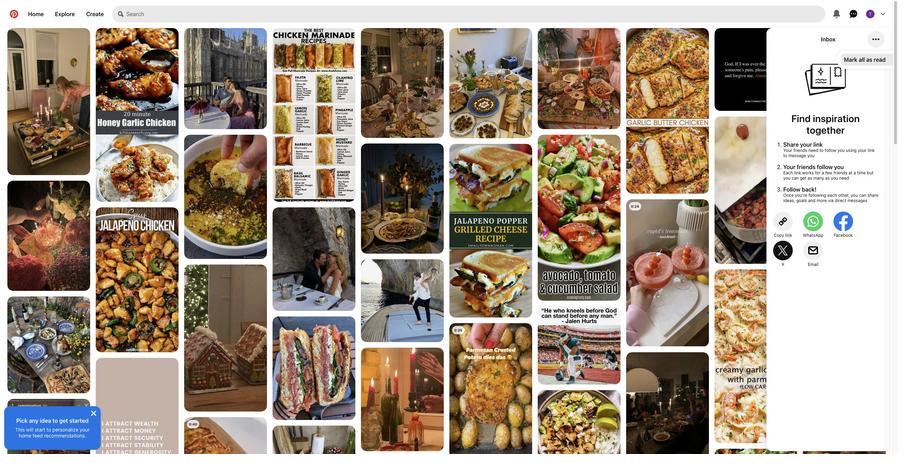 Task type: vqa. For each thing, say whether or not it's contained in the screenshot.
1st DECOR from the left
no



Task type: locate. For each thing, give the bounding box(es) containing it.
0 vertical spatial your
[[784, 148, 793, 153]]

link
[[814, 141, 823, 148], [868, 148, 875, 153], [795, 170, 801, 175], [786, 233, 793, 238]]

1 your from the top
[[784, 148, 793, 153]]

1 vertical spatial follow
[[817, 164, 833, 170]]

to
[[820, 148, 824, 153], [784, 153, 788, 158], [52, 418, 58, 424], [47, 427, 51, 433]]

0 horizontal spatial your
[[80, 427, 90, 433]]

this contains an image of: affirmations for money image
[[96, 358, 178, 454]]

you inside follow back! once you're following each other, you can share ideas, goals and more via direct messages
[[851, 193, 859, 198]]

this contains an image of: creamy garlic shrimp with parmesan (low carb) image
[[715, 270, 798, 454]]

your inside your friends follow you each link works for a few friends at a time but you can get as many as you need
[[784, 164, 796, 170]]

follow back! once you're following each other, you can share ideas, goals and more via direct messages
[[784, 186, 879, 203]]

1 horizontal spatial need
[[840, 175, 850, 181]]

this contains an image of: dinner party image
[[803, 199, 886, 310]]

list
[[4, 28, 889, 454]]

friends down message
[[797, 164, 816, 170]]

read
[[874, 57, 886, 63]]

recommendations.
[[44, 433, 86, 439]]

your
[[784, 148, 793, 153], [784, 164, 796, 170]]

your down started
[[80, 427, 90, 433]]

to right idea
[[52, 418, 58, 424]]

0 vertical spatial can
[[792, 175, 799, 181]]

once
[[784, 193, 794, 198]]

can up follow
[[792, 175, 799, 181]]

as left many
[[808, 175, 813, 181]]

follow up many
[[817, 164, 833, 170]]

a right at
[[854, 170, 856, 175]]

this contains an image of: vanilla & honey image
[[273, 317, 355, 420]]

need right few
[[840, 175, 850, 181]]

copy
[[774, 233, 785, 238]]

your up each
[[784, 148, 793, 153]]

you right message
[[808, 153, 815, 158]]

follow inside your friends follow you each link works for a few friends at a time but you can get as many as you need
[[817, 164, 833, 170]]

to right start
[[47, 427, 51, 433]]

your up message
[[801, 141, 812, 148]]

0 horizontal spatial can
[[792, 175, 799, 181]]

1 vertical spatial get
[[59, 418, 68, 424]]

your friends follow you each link works for a few friends at a time but you can get as many as you need
[[784, 164, 874, 181]]

your right 'using'
[[858, 148, 867, 153]]

link right each
[[795, 170, 801, 175]]

each
[[828, 193, 837, 198]]

1 a from the left
[[822, 170, 825, 175]]

friends left at
[[834, 170, 848, 175]]

a right for in the top right of the page
[[822, 170, 825, 175]]

Search text field
[[126, 6, 826, 22]]

via
[[828, 198, 834, 203]]

0 horizontal spatial need
[[809, 148, 819, 153]]

find inspiration together
[[792, 113, 860, 136]]

0 horizontal spatial a
[[822, 170, 825, 175]]

x
[[782, 262, 785, 267]]

follow
[[825, 148, 837, 153], [817, 164, 833, 170]]

get inside pick any idea to get started this will start to personalize your home feed recommendations.
[[59, 418, 68, 424]]

this contains an image of: avocado, tomato & cucumber salad image
[[538, 135, 621, 301]]

follow
[[784, 186, 801, 193]]

this contains an image of: image
[[7, 28, 90, 175], [184, 28, 267, 130], [449, 28, 532, 138], [538, 28, 621, 129], [184, 265, 267, 412], [7, 297, 90, 394], [361, 348, 444, 451], [626, 352, 709, 454], [7, 399, 90, 454], [184, 417, 267, 454], [273, 426, 355, 454]]

2 your from the top
[[784, 164, 796, 170]]

need right message
[[809, 148, 819, 153]]

link inside your friends follow you each link works for a few friends at a time but you can get as many as you need
[[795, 170, 801, 175]]

get up personalize
[[59, 418, 68, 424]]

get inside your friends follow you each link works for a few friends at a time but you can get as many as you need
[[800, 175, 807, 181]]

1 horizontal spatial can
[[860, 193, 867, 198]]

1 vertical spatial can
[[860, 193, 867, 198]]

0 vertical spatial need
[[809, 148, 819, 153]]

list inside find inspiration together main content
[[4, 28, 889, 454]]

search icon image
[[118, 11, 124, 17]]

this
[[15, 427, 25, 433]]

feed
[[33, 433, 43, 439]]

you
[[838, 148, 845, 153], [808, 153, 815, 158], [835, 164, 844, 170], [784, 175, 791, 181], [831, 175, 839, 181], [851, 193, 859, 198]]

find inspiration together element
[[773, 141, 880, 203]]

to left message
[[784, 153, 788, 158]]

create link
[[81, 6, 110, 22]]

following
[[809, 193, 827, 198]]

as right many
[[826, 175, 830, 181]]

this contains an image of: telegram blog modehaus🤍🫐 image
[[361, 259, 444, 342]]

2 a from the left
[[854, 170, 856, 175]]

time
[[858, 170, 866, 175]]

you're
[[795, 193, 808, 198]]

0 vertical spatial get
[[800, 175, 807, 181]]

find inspiration together main content
[[0, 0, 899, 454]]

using
[[846, 148, 857, 153]]

this contains an image of: cupid's lemonade mocktail recipe image
[[626, 199, 709, 346]]

1 horizontal spatial a
[[854, 170, 856, 175]]

your
[[801, 141, 812, 148], [858, 148, 867, 153], [80, 427, 90, 433]]

this contains an image of: honey garlic butter shrimp and broccoli | butter your biscuit image
[[715, 449, 798, 454]]

need
[[809, 148, 819, 153], [840, 175, 850, 181]]

other,
[[839, 193, 850, 198]]

2 horizontal spatial as
[[867, 57, 873, 63]]

this contains an image of: macræ markæ image
[[361, 144, 444, 254]]

mark all as read
[[844, 57, 886, 63]]

this contains: a white pan filled with spicy jalapeño chicken, resting on a wooden surface. image
[[96, 207, 178, 352]]

1 horizontal spatial get
[[800, 175, 807, 181]]

get
[[800, 175, 807, 181], [59, 418, 68, 424]]

friends up works
[[794, 148, 808, 153]]

whatsapp
[[803, 233, 824, 238]]

pick any idea to get started this will start to personalize your home feed recommendations.
[[15, 418, 90, 439]]

home
[[28, 11, 44, 17]]

can inside your friends follow you each link works for a few friends at a time but you can get as many as you need
[[792, 175, 799, 181]]

as right 'all'
[[867, 57, 873, 63]]

your down message
[[784, 164, 796, 170]]

a
[[822, 170, 825, 175], [854, 170, 856, 175]]

can
[[792, 175, 799, 181], [860, 193, 867, 198]]

your inside 'share your link your friends need to follow you using your link to message you'
[[784, 148, 793, 153]]

few
[[826, 170, 833, 175]]

more
[[817, 198, 827, 203]]

message
[[789, 153, 807, 158]]

as
[[867, 57, 873, 63], [808, 175, 813, 181], [826, 175, 830, 181]]

1 vertical spatial need
[[840, 175, 850, 181]]

1 horizontal spatial as
[[826, 175, 830, 181]]

can left share
[[860, 193, 867, 198]]

you right many
[[831, 175, 839, 181]]

get up back!
[[800, 175, 807, 181]]

friends inside 'share your link your friends need to follow you using your link to message you'
[[794, 148, 808, 153]]

2 horizontal spatial your
[[858, 148, 867, 153]]

friends
[[794, 148, 808, 153], [797, 164, 816, 170], [834, 170, 848, 175]]

this contains an image of: honey garlic chicken image
[[96, 28, 178, 211]]

pick
[[16, 418, 28, 424]]

you right "other,"
[[851, 193, 859, 198]]

goals
[[797, 198, 807, 203]]

0 horizontal spatial get
[[59, 418, 68, 424]]

this contains an image of: jalapeno popper grilled cheese image
[[449, 144, 532, 318]]

follow left 'using'
[[825, 148, 837, 153]]

your inside pick any idea to get started this will start to personalize your home feed recommendations.
[[80, 427, 90, 433]]

1 vertical spatial your
[[784, 164, 796, 170]]

1 horizontal spatial your
[[801, 141, 812, 148]]

you right few
[[835, 164, 844, 170]]

0 vertical spatial follow
[[825, 148, 837, 153]]

follow inside 'share your link your friends need to follow you using your link to message you'
[[825, 148, 837, 153]]

at
[[849, 170, 853, 175]]



Task type: describe. For each thing, give the bounding box(es) containing it.
all
[[859, 57, 865, 63]]

home link
[[22, 6, 49, 22]]

link right 'using'
[[868, 148, 875, 153]]

copy link
[[774, 233, 793, 238]]

started
[[69, 418, 89, 424]]

this contains an image of: parmesan crusted potato image
[[449, 323, 532, 454]]

personalize
[[52, 427, 78, 433]]

any
[[29, 418, 38, 424]]

will
[[26, 427, 33, 433]]

mark
[[844, 57, 858, 63]]

to down together
[[820, 148, 824, 153]]

can inside follow back! once you're following each other, you can share ideas, goals and more via direct messages
[[860, 193, 867, 198]]

home
[[19, 433, 31, 439]]

direct
[[835, 198, 847, 203]]

idea
[[40, 418, 51, 424]]

as inside menu item
[[867, 57, 873, 63]]

link right copy
[[786, 233, 793, 238]]

this contains an image of: sweet hawaiian crockpot chicken recipe image
[[803, 445, 886, 454]]

find
[[792, 113, 811, 124]]

inbox
[[821, 36, 836, 42]]

these honey chipotle chicken rice bowls are topped with the most delicious sweet and spicy grilled chicken and avocado corn salsa! they're hearty, healthy, and perfect for weeknight dinners! #chipotlechicken #ricebowl #chickenrecipes #grilledchicken #avocado #corn #salsa #healthydinner #mealprep #mexicanfood image
[[538, 390, 621, 454]]

need inside 'share your link your friends need to follow you using your link to message you'
[[809, 148, 819, 153]]

share
[[868, 193, 879, 198]]

this contains an image of: holiday party table setting image
[[361, 28, 444, 138]]

link down together
[[814, 141, 823, 148]]

this contains an image of: garlic butter chicken image
[[626, 28, 709, 194]]

email
[[808, 262, 819, 267]]

best chicken marinade recipes image
[[273, 28, 355, 204]]

i needed this earlier today 🙏🏻 image
[[803, 315, 886, 439]]

messages
[[848, 198, 868, 203]]

each
[[784, 170, 793, 175]]

together
[[807, 124, 845, 136]]

you left 'using'
[[838, 148, 845, 153]]

facebook
[[834, 233, 853, 238]]

many
[[814, 175, 824, 181]]

explore
[[55, 11, 75, 17]]

start
[[35, 427, 45, 433]]

but
[[867, 170, 874, 175]]

you up follow
[[784, 175, 791, 181]]

this contains an image of: olive oil bread dip - the best bread dipping oil - cooking carnival image
[[184, 135, 267, 259]]

inspiration
[[813, 113, 860, 124]]

for
[[816, 170, 821, 175]]

ideas,
[[784, 198, 796, 203]]

need inside your friends follow you each link works for a few friends at a time but you can get as many as you need
[[840, 175, 850, 181]]

share
[[784, 141, 799, 148]]

tyler black image
[[867, 10, 875, 18]]

lefeuilleter image
[[273, 207, 355, 311]]

back!
[[802, 186, 817, 193]]

this contains an image of: black pepper chicken image
[[803, 28, 886, 194]]

this contains an image of: god if i was ever the reason for someone's pain please heal them and forgive me. image
[[715, 28, 798, 111]]

share your link your friends need to follow you using your link to message you
[[784, 141, 875, 158]]

create
[[86, 11, 104, 17]]

this contains an image of: he who kneels before god can stand before any man. image
[[538, 306, 621, 385]]

0 horizontal spatial as
[[808, 175, 813, 181]]

works
[[803, 170, 814, 175]]

explore link
[[49, 6, 81, 22]]

and
[[809, 198, 816, 203]]

mark all as read menu item
[[842, 54, 899, 66]]

this contains an image of: birthday image
[[7, 181, 90, 291]]



